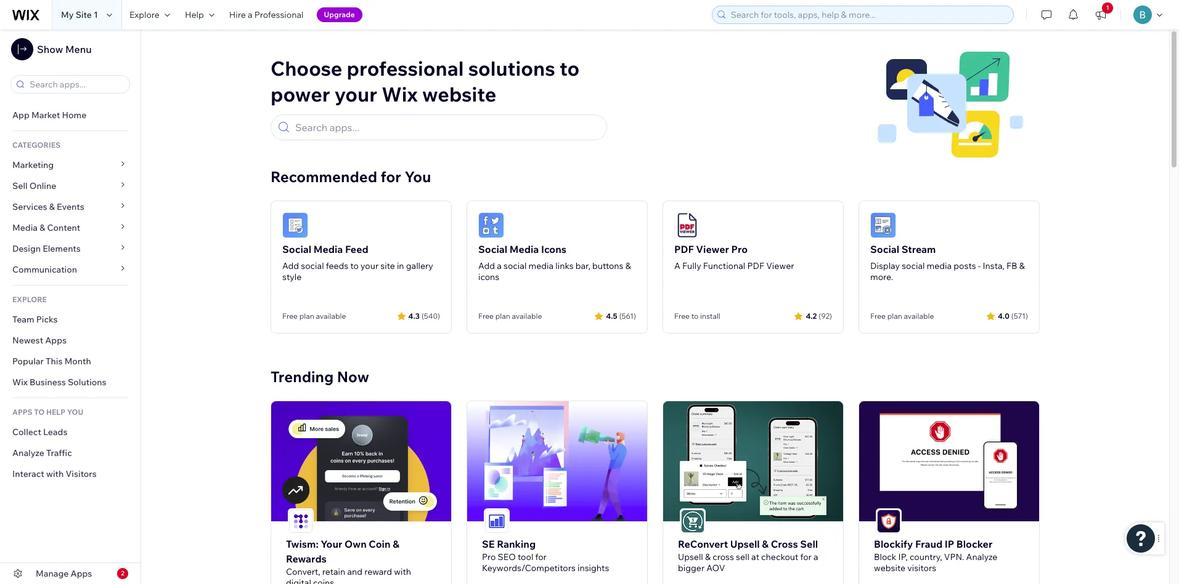 Task type: vqa. For each thing, say whether or not it's contained in the screenshot.


Task type: locate. For each thing, give the bounding box(es) containing it.
0 vertical spatial apps
[[45, 335, 67, 346]]

1 vertical spatial apps
[[71, 569, 92, 580]]

0 horizontal spatial with
[[46, 469, 64, 480]]

1 horizontal spatial wix
[[382, 82, 418, 107]]

icons
[[541, 243, 566, 256]]

3 free plan available from the left
[[870, 312, 934, 321]]

with down traffic
[[46, 469, 64, 480]]

wix down popular
[[12, 377, 28, 388]]

media for social media icons
[[510, 243, 539, 256]]

1 free from the left
[[282, 312, 298, 321]]

functional
[[703, 261, 745, 272]]

newest apps
[[12, 335, 67, 346]]

1 horizontal spatial pro
[[731, 243, 748, 256]]

free down "style"
[[282, 312, 298, 321]]

add for social media icons
[[478, 261, 495, 272]]

your left 'site'
[[361, 261, 379, 272]]

1 horizontal spatial media
[[927, 261, 952, 272]]

fully
[[682, 261, 701, 272]]

1 horizontal spatial available
[[512, 312, 542, 321]]

(92)
[[819, 312, 832, 321]]

reconvert upsell & cross sell icon image
[[681, 510, 704, 534]]

pro inside pdf viewer pro a fully functional pdf viewer
[[731, 243, 748, 256]]

pro down se
[[482, 552, 496, 563]]

0 horizontal spatial social
[[282, 243, 311, 256]]

website inside blockify fraud ip blocker block ip, country, vpn. analyze website visitors
[[874, 563, 905, 574]]

a inside social media icons add a social media links bar, buttons & icons
[[497, 261, 502, 272]]

pdf up "a" at the top
[[674, 243, 694, 256]]

trending
[[271, 368, 334, 386]]

viewer up the functional
[[696, 243, 729, 256]]

free for social media icons
[[478, 312, 494, 321]]

plan down icons
[[495, 312, 510, 321]]

social for social media icons
[[478, 243, 507, 256]]

team
[[12, 314, 34, 325]]

reward
[[364, 567, 392, 578]]

you
[[405, 168, 431, 186]]

2 vertical spatial to
[[691, 312, 698, 321]]

1
[[1106, 4, 1109, 12], [94, 9, 98, 20]]

3 available from the left
[[904, 312, 934, 321]]

free down more.
[[870, 312, 886, 321]]

to
[[34, 408, 45, 417]]

se ranking icon image
[[485, 510, 508, 534]]

2 horizontal spatial free plan available
[[870, 312, 934, 321]]

sell left online
[[12, 181, 28, 192]]

social media feed logo image
[[282, 213, 308, 239]]

hire
[[229, 9, 246, 20]]

to
[[560, 56, 579, 81], [350, 261, 359, 272], [691, 312, 698, 321]]

style
[[282, 272, 302, 283]]

& right 'fb' at the top of the page
[[1019, 261, 1025, 272]]

2 horizontal spatial plan
[[887, 312, 902, 321]]

available down social stream display social media posts - insta, fb & more.
[[904, 312, 934, 321]]

social
[[301, 261, 324, 272], [504, 261, 527, 272], [902, 261, 925, 272]]

1 horizontal spatial 1
[[1106, 4, 1109, 12]]

2 horizontal spatial media
[[510, 243, 539, 256]]

plan for feed
[[299, 312, 314, 321]]

1 vertical spatial sell
[[800, 538, 818, 551]]

analyze inside blockify fraud ip blocker block ip, country, vpn. analyze website visitors
[[966, 552, 998, 563]]

1 vertical spatial to
[[350, 261, 359, 272]]

& left cross
[[762, 538, 769, 551]]

1 social from the left
[[282, 243, 311, 256]]

& left events
[[49, 202, 55, 213]]

to right "solutions"
[[560, 56, 579, 81]]

(571)
[[1011, 312, 1028, 321]]

with inside twism: your own coin & rewards convert, retain and reward with digital coins
[[394, 567, 411, 578]]

add inside social media feed add social feeds to your site in gallery style
[[282, 261, 299, 272]]

0 horizontal spatial search apps... field
[[26, 76, 126, 93]]

sell inside reconvert upsell & cross sell upsell & cross sell at checkout for a bigger aov
[[800, 538, 818, 551]]

pdf right the functional
[[747, 261, 764, 272]]

0 horizontal spatial pro
[[482, 552, 496, 563]]

analyze
[[12, 448, 44, 459], [966, 552, 998, 563]]

1 social from the left
[[301, 261, 324, 272]]

social inside social media icons add a social media links bar, buttons & icons
[[478, 243, 507, 256]]

media left icons
[[510, 243, 539, 256]]

add for social media feed
[[282, 261, 299, 272]]

free for social stream
[[870, 312, 886, 321]]

0 horizontal spatial analyze
[[12, 448, 44, 459]]

block
[[874, 552, 896, 563]]

0 horizontal spatial available
[[316, 312, 346, 321]]

1 horizontal spatial for
[[535, 552, 547, 563]]

1 horizontal spatial plan
[[495, 312, 510, 321]]

plan
[[299, 312, 314, 321], [495, 312, 510, 321], [887, 312, 902, 321]]

1 vertical spatial website
[[874, 563, 905, 574]]

retain
[[322, 567, 345, 578]]

for right tool
[[535, 552, 547, 563]]

0 horizontal spatial media
[[12, 223, 38, 234]]

my site 1
[[61, 9, 98, 20]]

2 horizontal spatial for
[[800, 552, 812, 563]]

0 vertical spatial pro
[[731, 243, 748, 256]]

plan down more.
[[887, 312, 902, 321]]

website down "solutions"
[[422, 82, 496, 107]]

plan down "style"
[[299, 312, 314, 321]]

2 add from the left
[[478, 261, 495, 272]]

home
[[62, 110, 86, 121]]

available for display
[[904, 312, 934, 321]]

media for social media feed
[[314, 243, 343, 256]]

apps for manage apps
[[71, 569, 92, 580]]

1 inside button
[[1106, 4, 1109, 12]]

media inside social media feed add social feeds to your site in gallery style
[[314, 243, 343, 256]]

analyze inside analyze traffic link
[[12, 448, 44, 459]]

leads
[[43, 427, 67, 438]]

convert,
[[286, 567, 320, 578]]

upsell up sell
[[730, 538, 760, 551]]

1 available from the left
[[316, 312, 346, 321]]

keywords/competitors
[[482, 563, 576, 574]]

1 horizontal spatial apps
[[71, 569, 92, 580]]

0 horizontal spatial add
[[282, 261, 299, 272]]

1 horizontal spatial to
[[560, 56, 579, 81]]

0 vertical spatial with
[[46, 469, 64, 480]]

1 horizontal spatial sell
[[800, 538, 818, 551]]

app market home link
[[0, 105, 141, 126]]

0 vertical spatial pdf
[[674, 243, 694, 256]]

search apps... field inside sidebar element
[[26, 76, 126, 93]]

0 vertical spatial wix
[[382, 82, 418, 107]]

2
[[121, 570, 124, 578]]

1 plan from the left
[[299, 312, 314, 321]]

4.5
[[606, 312, 617, 321]]

2 media from the left
[[927, 261, 952, 272]]

1 add from the left
[[282, 261, 299, 272]]

0 vertical spatial your
[[335, 82, 377, 107]]

pro up the functional
[[731, 243, 748, 256]]

0 horizontal spatial wix
[[12, 377, 28, 388]]

1 horizontal spatial pdf
[[747, 261, 764, 272]]

apps up this on the left of the page
[[45, 335, 67, 346]]

sidebar element
[[0, 30, 141, 585]]

seo
[[498, 552, 516, 563]]

2 horizontal spatial social
[[870, 243, 899, 256]]

website inside choose professional solutions to power your wix website
[[422, 82, 496, 107]]

0 vertical spatial to
[[560, 56, 579, 81]]

3 plan from the left
[[887, 312, 902, 321]]

1 vertical spatial viewer
[[766, 261, 794, 272]]

& right the buttons
[[625, 261, 631, 272]]

0 horizontal spatial website
[[422, 82, 496, 107]]

analyze down blocker
[[966, 552, 998, 563]]

1 free plan available from the left
[[282, 312, 346, 321]]

in
[[397, 261, 404, 272]]

2 plan from the left
[[495, 312, 510, 321]]

collect leads link
[[0, 422, 141, 443]]

1 vertical spatial analyze
[[966, 552, 998, 563]]

aov
[[707, 563, 725, 574]]

search apps... field up home
[[26, 76, 126, 93]]

0 horizontal spatial viewer
[[696, 243, 729, 256]]

solutions
[[468, 56, 555, 81]]

0 horizontal spatial 1
[[94, 9, 98, 20]]

social inside social media feed add social feeds to your site in gallery style
[[282, 243, 311, 256]]

for right checkout
[[800, 552, 812, 563]]

wix down professional
[[382, 82, 418, 107]]

0 vertical spatial analyze
[[12, 448, 44, 459]]

0 horizontal spatial plan
[[299, 312, 314, 321]]

2 available from the left
[[512, 312, 542, 321]]

1 horizontal spatial media
[[314, 243, 343, 256]]

4.2
[[806, 312, 817, 321]]

social media feed add social feeds to your site in gallery style
[[282, 243, 433, 283]]

add down social media feed logo
[[282, 261, 299, 272]]

1 vertical spatial pro
[[482, 552, 496, 563]]

free left install
[[674, 312, 690, 321]]

0 horizontal spatial apps
[[45, 335, 67, 346]]

wix inside sidebar element
[[12, 377, 28, 388]]

0 horizontal spatial free plan available
[[282, 312, 346, 321]]

1 horizontal spatial social
[[504, 261, 527, 272]]

social media icons add a social media links bar, buttons & icons
[[478, 243, 631, 283]]

free plan available down icons
[[478, 312, 542, 321]]

2 free plan available from the left
[[478, 312, 542, 321]]

available down social media icons add a social media links bar, buttons & icons
[[512, 312, 542, 321]]

your inside choose professional solutions to power your wix website
[[335, 82, 377, 107]]

social up display
[[870, 243, 899, 256]]

free for pdf viewer pro
[[674, 312, 690, 321]]

fb
[[1007, 261, 1017, 272]]

1 horizontal spatial upsell
[[730, 538, 760, 551]]

a down social media icons logo
[[497, 261, 502, 272]]

pro for pdf viewer pro
[[731, 243, 748, 256]]

1 horizontal spatial search apps... field
[[292, 115, 601, 140]]

upgrade button
[[317, 7, 362, 22]]

rewards
[[286, 553, 327, 566]]

elements
[[43, 243, 81, 255]]

1 vertical spatial search apps... field
[[292, 115, 601, 140]]

media inside social media icons add a social media links bar, buttons & icons
[[510, 243, 539, 256]]

free down icons
[[478, 312, 494, 321]]

media down icons
[[529, 261, 554, 272]]

0 horizontal spatial a
[[248, 9, 252, 20]]

1 horizontal spatial add
[[478, 261, 495, 272]]

with right reward
[[394, 567, 411, 578]]

social left feeds
[[301, 261, 324, 272]]

2 free from the left
[[478, 312, 494, 321]]

with inside interact with visitors link
[[46, 469, 64, 480]]

social inside social stream display social media posts - insta, fb & more.
[[870, 243, 899, 256]]

media up the design
[[12, 223, 38, 234]]

& down reconvert
[[705, 552, 711, 563]]

media left posts
[[927, 261, 952, 272]]

website
[[422, 82, 496, 107], [874, 563, 905, 574]]

1 vertical spatial with
[[394, 567, 411, 578]]

0 horizontal spatial social
[[301, 261, 324, 272]]

my
[[61, 9, 74, 20]]

team picks link
[[0, 309, 141, 330]]

1 vertical spatial your
[[361, 261, 379, 272]]

explore
[[12, 295, 47, 304]]

& inside media & content link
[[40, 223, 45, 234]]

twism: your own coin & rewards convert, retain and reward with digital coins
[[286, 538, 411, 585]]

your
[[321, 538, 342, 551]]

2 horizontal spatial available
[[904, 312, 934, 321]]

2 social from the left
[[504, 261, 527, 272]]

install
[[700, 312, 720, 321]]

1 horizontal spatial with
[[394, 567, 411, 578]]

1 horizontal spatial website
[[874, 563, 905, 574]]

social right icons
[[504, 261, 527, 272]]

2 horizontal spatial to
[[691, 312, 698, 321]]

available down feeds
[[316, 312, 346, 321]]

3 social from the left
[[902, 261, 925, 272]]

0 vertical spatial search apps... field
[[26, 76, 126, 93]]

4 free from the left
[[870, 312, 886, 321]]

media inside social media icons add a social media links bar, buttons & icons
[[529, 261, 554, 272]]

your right power
[[335, 82, 377, 107]]

& right the coin
[[393, 538, 399, 551]]

add down social media icons logo
[[478, 261, 495, 272]]

& left content
[[40, 223, 45, 234]]

0 horizontal spatial media
[[529, 261, 554, 272]]

social down stream
[[902, 261, 925, 272]]

a right hire
[[248, 9, 252, 20]]

for left you
[[381, 168, 401, 186]]

(561)
[[619, 312, 636, 321]]

analyze up interact
[[12, 448, 44, 459]]

sell right cross
[[800, 538, 818, 551]]

social down social media feed logo
[[282, 243, 311, 256]]

2 vertical spatial a
[[814, 552, 818, 563]]

2 social from the left
[[478, 243, 507, 256]]

1 horizontal spatial free plan available
[[478, 312, 542, 321]]

media up feeds
[[314, 243, 343, 256]]

social stream logo image
[[870, 213, 896, 239]]

1 horizontal spatial viewer
[[766, 261, 794, 272]]

1 vertical spatial a
[[497, 261, 502, 272]]

1 horizontal spatial social
[[478, 243, 507, 256]]

upsell
[[730, 538, 760, 551], [678, 552, 703, 563]]

-
[[978, 261, 981, 272]]

services
[[12, 202, 47, 213]]

apps right manage
[[71, 569, 92, 580]]

2 horizontal spatial a
[[814, 552, 818, 563]]

to inside choose professional solutions to power your wix website
[[560, 56, 579, 81]]

apps to help you
[[12, 408, 83, 417]]

4.3 (540)
[[408, 312, 440, 321]]

to inside social media feed add social feeds to your site in gallery style
[[350, 261, 359, 272]]

website down blockify
[[874, 563, 905, 574]]

free plan available down more.
[[870, 312, 934, 321]]

a
[[248, 9, 252, 20], [497, 261, 502, 272], [814, 552, 818, 563]]

pro inside se ranking pro seo tool for keywords/competitors insights
[[482, 552, 496, 563]]

social
[[282, 243, 311, 256], [478, 243, 507, 256], [870, 243, 899, 256]]

social down social media icons logo
[[478, 243, 507, 256]]

viewer right the functional
[[766, 261, 794, 272]]

0 vertical spatial sell
[[12, 181, 28, 192]]

your
[[335, 82, 377, 107], [361, 261, 379, 272]]

buttons
[[592, 261, 623, 272]]

3 free from the left
[[674, 312, 690, 321]]

1 vertical spatial wix
[[12, 377, 28, 388]]

1 media from the left
[[529, 261, 554, 272]]

1 horizontal spatial a
[[497, 261, 502, 272]]

site
[[380, 261, 395, 272]]

free plan available down "style"
[[282, 312, 346, 321]]

to down 'feed'
[[350, 261, 359, 272]]

analyze traffic
[[12, 448, 72, 459]]

add inside social media icons add a social media links bar, buttons & icons
[[478, 261, 495, 272]]

twism:
[[286, 538, 318, 551]]

interact with visitors link
[[0, 464, 141, 485]]

0 horizontal spatial sell
[[12, 181, 28, 192]]

1 horizontal spatial analyze
[[966, 552, 998, 563]]

2 horizontal spatial social
[[902, 261, 925, 272]]

free
[[282, 312, 298, 321], [478, 312, 494, 321], [674, 312, 690, 321], [870, 312, 886, 321]]

hire a professional
[[229, 9, 304, 20]]

1 vertical spatial upsell
[[678, 552, 703, 563]]

search apps... field down choose professional solutions to power your wix website
[[292, 115, 601, 140]]

free plan available
[[282, 312, 346, 321], [478, 312, 542, 321], [870, 312, 934, 321]]

twism: your own coin & rewards poster image
[[271, 402, 451, 522]]

you
[[67, 408, 83, 417]]

sell inside sidebar element
[[12, 181, 28, 192]]

a right checkout
[[814, 552, 818, 563]]

3 social from the left
[[870, 243, 899, 256]]

0 horizontal spatial to
[[350, 261, 359, 272]]

to left install
[[691, 312, 698, 321]]

tool
[[518, 552, 533, 563]]

0 vertical spatial website
[[422, 82, 496, 107]]

upsell down reconvert
[[678, 552, 703, 563]]

Search apps... field
[[26, 76, 126, 93], [292, 115, 601, 140]]



Task type: describe. For each thing, give the bounding box(es) containing it.
categories
[[12, 141, 60, 150]]

se ranking pro seo tool for keywords/competitors insights
[[482, 538, 609, 574]]

checkout
[[761, 552, 798, 563]]

services & events
[[12, 202, 84, 213]]

0 vertical spatial viewer
[[696, 243, 729, 256]]

pro for se ranking
[[482, 552, 496, 563]]

0 vertical spatial a
[[248, 9, 252, 20]]

and
[[347, 567, 362, 578]]

media inside media & content link
[[12, 223, 38, 234]]

se
[[482, 538, 495, 551]]

sell
[[736, 552, 749, 563]]

vpn.
[[944, 552, 964, 563]]

bar,
[[575, 261, 590, 272]]

traffic
[[46, 448, 72, 459]]

a inside reconvert upsell & cross sell upsell & cross sell at checkout for a bigger aov
[[814, 552, 818, 563]]

your inside social media feed add social feeds to your site in gallery style
[[361, 261, 379, 272]]

insta,
[[983, 261, 1005, 272]]

communication link
[[0, 259, 141, 280]]

se ranking poster image
[[467, 402, 647, 522]]

show menu button
[[11, 38, 92, 60]]

wix business solutions
[[12, 377, 106, 388]]

0 horizontal spatial upsell
[[678, 552, 703, 563]]

manage
[[36, 569, 69, 580]]

plan for display
[[887, 312, 902, 321]]

cross
[[713, 552, 734, 563]]

blockify fraud ip blocker poster image
[[859, 402, 1039, 522]]

show
[[37, 43, 63, 55]]

business
[[30, 377, 66, 388]]

own
[[345, 538, 367, 551]]

4.5 (561)
[[606, 312, 636, 321]]

trending now
[[271, 368, 369, 386]]

social inside social media feed add social feeds to your site in gallery style
[[301, 261, 324, 272]]

& inside social media icons add a social media links bar, buttons & icons
[[625, 261, 631, 272]]

& inside services & events link
[[49, 202, 55, 213]]

free plan available for display
[[870, 312, 934, 321]]

blockify
[[874, 538, 913, 551]]

apps for newest apps
[[45, 335, 67, 346]]

team picks
[[12, 314, 58, 325]]

4.3
[[408, 312, 420, 321]]

social inside social stream display social media posts - insta, fb & more.
[[902, 261, 925, 272]]

site
[[76, 9, 92, 20]]

twism: your own coin & rewards icon image
[[289, 510, 312, 534]]

social media icons logo image
[[478, 213, 504, 239]]

picks
[[36, 314, 58, 325]]

reconvert upsell & cross sell poster image
[[663, 402, 843, 522]]

fraud
[[915, 538, 943, 551]]

design elements link
[[0, 239, 141, 259]]

0 vertical spatial upsell
[[730, 538, 760, 551]]

cross
[[771, 538, 798, 551]]

popular
[[12, 356, 44, 367]]

0 horizontal spatial for
[[381, 168, 401, 186]]

free for social media feed
[[282, 312, 298, 321]]

social for social stream
[[870, 243, 899, 256]]

for inside se ranking pro seo tool for keywords/competitors insights
[[535, 552, 547, 563]]

bigger
[[678, 563, 705, 574]]

services & events link
[[0, 197, 141, 218]]

display
[[870, 261, 900, 272]]

1 vertical spatial pdf
[[747, 261, 764, 272]]

0 horizontal spatial pdf
[[674, 243, 694, 256]]

digital
[[286, 578, 311, 585]]

blockify fraud ip blocker icon image
[[877, 510, 900, 534]]

choose professional solutions to power your wix website
[[271, 56, 579, 107]]

free plan available for feed
[[282, 312, 346, 321]]

ip
[[945, 538, 954, 551]]

1 button
[[1087, 0, 1114, 30]]

links
[[555, 261, 574, 272]]

(540)
[[422, 312, 440, 321]]

visitors
[[66, 469, 97, 480]]

at
[[751, 552, 759, 563]]

market
[[31, 110, 60, 121]]

reconvert upsell & cross sell upsell & cross sell at checkout for a bigger aov
[[678, 538, 818, 574]]

feeds
[[326, 261, 348, 272]]

recommended for you
[[271, 168, 431, 186]]

newest
[[12, 335, 43, 346]]

ip,
[[898, 552, 908, 563]]

social for social media feed
[[282, 243, 311, 256]]

stream
[[902, 243, 936, 256]]

social inside social media icons add a social media links bar, buttons & icons
[[504, 261, 527, 272]]

interact with visitors
[[12, 469, 97, 480]]

manage apps
[[36, 569, 92, 580]]

professional
[[254, 9, 304, 20]]

this
[[46, 356, 63, 367]]

4.0 (571)
[[998, 312, 1028, 321]]

more.
[[870, 272, 893, 283]]

help
[[46, 408, 65, 417]]

show menu
[[37, 43, 92, 55]]

events
[[57, 202, 84, 213]]

apps
[[12, 408, 32, 417]]

Search for tools, apps, help & more... field
[[727, 6, 1010, 23]]

media & content link
[[0, 218, 141, 239]]

coins
[[313, 578, 334, 585]]

media inside social stream display social media posts - insta, fb & more.
[[927, 261, 952, 272]]

for inside reconvert upsell & cross sell upsell & cross sell at checkout for a bigger aov
[[800, 552, 812, 563]]

menu
[[65, 43, 92, 55]]

available for icons
[[512, 312, 542, 321]]

help
[[185, 9, 204, 20]]

insights
[[578, 563, 609, 574]]

free to install
[[674, 312, 720, 321]]

wix inside choose professional solutions to power your wix website
[[382, 82, 418, 107]]

feed
[[345, 243, 368, 256]]

collect leads
[[12, 427, 67, 438]]

month
[[64, 356, 91, 367]]

communication
[[12, 264, 79, 276]]

& inside twism: your own coin & rewards convert, retain and reward with digital coins
[[393, 538, 399, 551]]

professional
[[347, 56, 464, 81]]

available for feed
[[316, 312, 346, 321]]

pdf viewer pro logo image
[[674, 213, 700, 239]]

upgrade
[[324, 10, 355, 19]]

social stream display social media posts - insta, fb & more.
[[870, 243, 1025, 283]]

design elements
[[12, 243, 81, 255]]

plan for icons
[[495, 312, 510, 321]]

media & content
[[12, 223, 80, 234]]

gallery
[[406, 261, 433, 272]]

blockify fraud ip blocker block ip, country, vpn. analyze website visitors
[[874, 538, 998, 574]]

recommended
[[271, 168, 377, 186]]

popular this month link
[[0, 351, 141, 372]]

a
[[674, 261, 680, 272]]

free plan available for icons
[[478, 312, 542, 321]]

& inside social stream display social media posts - insta, fb & more.
[[1019, 261, 1025, 272]]



